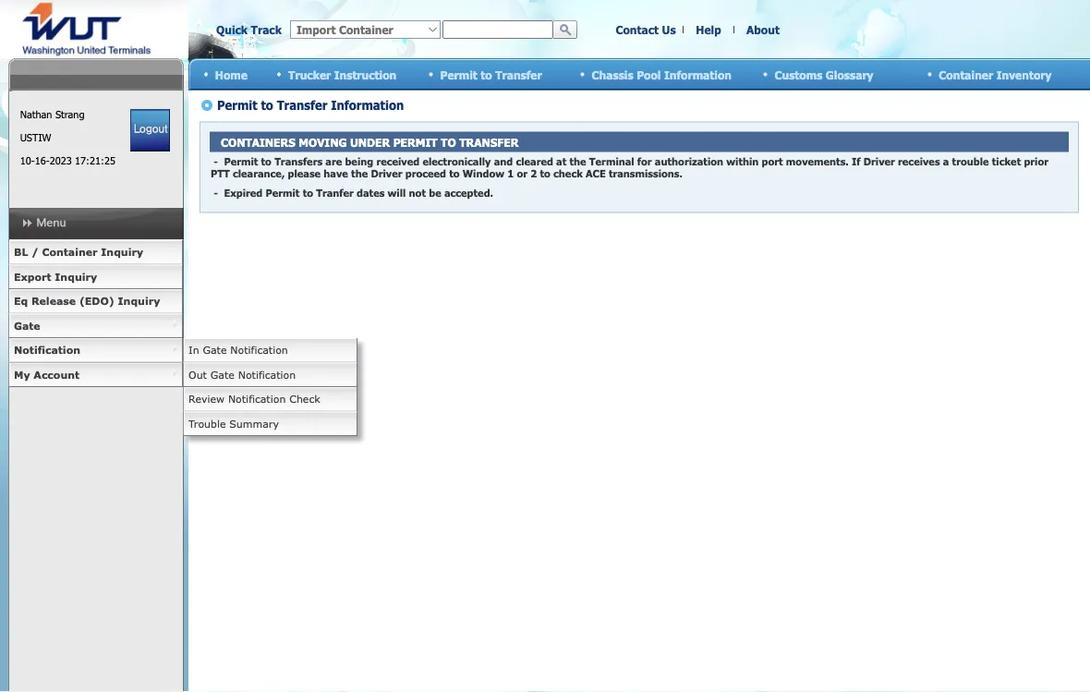 Task type: vqa. For each thing, say whether or not it's contained in the screenshot.
Inquiry to the middle
yes



Task type: locate. For each thing, give the bounding box(es) containing it.
contact us link
[[616, 23, 676, 36]]

pool
[[637, 68, 661, 81]]

information
[[665, 68, 732, 81]]

in gate notification
[[189, 344, 288, 356]]

help
[[696, 23, 722, 36]]

about
[[747, 23, 780, 36]]

nathan strang
[[20, 108, 85, 121]]

help link
[[696, 23, 722, 36]]

home
[[215, 68, 248, 81]]

1 vertical spatial gate
[[203, 344, 227, 356]]

us
[[662, 23, 676, 36]]

container left inventory
[[940, 68, 994, 81]]

to
[[481, 68, 492, 81]]

/
[[32, 246, 39, 258]]

2 vertical spatial inquiry
[[118, 295, 160, 307]]

eq release (edo) inquiry
[[14, 295, 160, 307]]

0 vertical spatial gate
[[14, 319, 40, 332]]

container inventory
[[940, 68, 1052, 81]]

chassis pool information
[[592, 68, 732, 81]]

transfer
[[496, 68, 542, 81]]

notification up out gate notification link
[[231, 344, 288, 356]]

1 vertical spatial container
[[42, 246, 98, 258]]

notification up my account
[[14, 344, 80, 356]]

inquiry inside eq release (edo) inquiry link
[[118, 295, 160, 307]]

review notification check link
[[183, 387, 358, 412]]

10-
[[20, 154, 35, 167]]

contact
[[616, 23, 659, 36]]

export
[[14, 270, 51, 283]]

inquiry down bl / container inquiry
[[55, 270, 97, 283]]

2 vertical spatial gate
[[211, 368, 235, 381]]

chassis
[[592, 68, 634, 81]]

inventory
[[997, 68, 1052, 81]]

my
[[14, 368, 30, 381]]

about link
[[747, 23, 780, 36]]

my account link
[[8, 363, 183, 387]]

notification
[[14, 344, 80, 356], [231, 344, 288, 356], [238, 368, 296, 381], [228, 393, 286, 405]]

review notification check
[[189, 393, 320, 405]]

review
[[189, 393, 225, 405]]

in
[[189, 344, 199, 356]]

track
[[251, 23, 282, 36]]

None text field
[[443, 20, 554, 39]]

summary
[[230, 417, 279, 430]]

login image
[[131, 109, 170, 152]]

0 vertical spatial inquiry
[[101, 246, 143, 258]]

inquiry up export inquiry link
[[101, 246, 143, 258]]

my account
[[14, 368, 80, 381]]

eq
[[14, 295, 28, 307]]

gate
[[14, 319, 40, 332], [203, 344, 227, 356], [211, 368, 235, 381]]

container up export inquiry
[[42, 246, 98, 258]]

1 horizontal spatial container
[[940, 68, 994, 81]]

ustiw
[[20, 131, 51, 144]]

gate right in
[[203, 344, 227, 356]]

nathan
[[20, 108, 52, 121]]

inquiry inside bl / container inquiry link
[[101, 246, 143, 258]]

notification link
[[8, 338, 183, 363]]

inquiry right (edo)
[[118, 295, 160, 307]]

trouble summary link
[[183, 412, 358, 436]]

inquiry
[[101, 246, 143, 258], [55, 270, 97, 283], [118, 295, 160, 307]]

gate for in
[[203, 344, 227, 356]]

gate down eq
[[14, 319, 40, 332]]

container
[[940, 68, 994, 81], [42, 246, 98, 258]]

gate right out
[[211, 368, 235, 381]]

instruction
[[334, 68, 397, 81]]

1 vertical spatial inquiry
[[55, 270, 97, 283]]

release
[[31, 295, 76, 307]]

10-16-2023 17:21:25
[[20, 154, 115, 167]]

permit
[[441, 68, 478, 81]]



Task type: describe. For each thing, give the bounding box(es) containing it.
trouble summary
[[189, 417, 279, 430]]

out
[[189, 368, 207, 381]]

trucker instruction
[[289, 68, 397, 81]]

gate for out
[[211, 368, 235, 381]]

trouble
[[189, 417, 226, 430]]

strang
[[55, 108, 85, 121]]

0 vertical spatial container
[[940, 68, 994, 81]]

glossary
[[826, 68, 874, 81]]

notification up "summary"
[[228, 393, 286, 405]]

out gate notification
[[189, 368, 296, 381]]

bl / container inquiry link
[[8, 240, 183, 265]]

bl
[[14, 246, 28, 258]]

check
[[290, 393, 320, 405]]

17:21:25
[[75, 154, 115, 167]]

2023
[[50, 154, 72, 167]]

out gate notification link
[[183, 363, 358, 387]]

bl / container inquiry
[[14, 246, 143, 258]]

(edo)
[[79, 295, 114, 307]]

16-
[[35, 154, 50, 167]]

notification down the in gate notification link
[[238, 368, 296, 381]]

0 horizontal spatial container
[[42, 246, 98, 258]]

customs
[[775, 68, 823, 81]]

in gate notification link
[[183, 338, 358, 363]]

inquiry inside export inquiry link
[[55, 270, 97, 283]]

permit to transfer
[[441, 68, 542, 81]]

customs glossary
[[775, 68, 874, 81]]

inquiry for (edo)
[[118, 295, 160, 307]]

export inquiry
[[14, 270, 97, 283]]

gate link
[[8, 314, 183, 338]]

quick track
[[216, 23, 282, 36]]

quick
[[216, 23, 248, 36]]

trucker
[[289, 68, 331, 81]]

contact us
[[616, 23, 676, 36]]

inquiry for container
[[101, 246, 143, 258]]

eq release (edo) inquiry link
[[8, 289, 183, 314]]

account
[[34, 368, 80, 381]]

export inquiry link
[[8, 265, 183, 289]]



